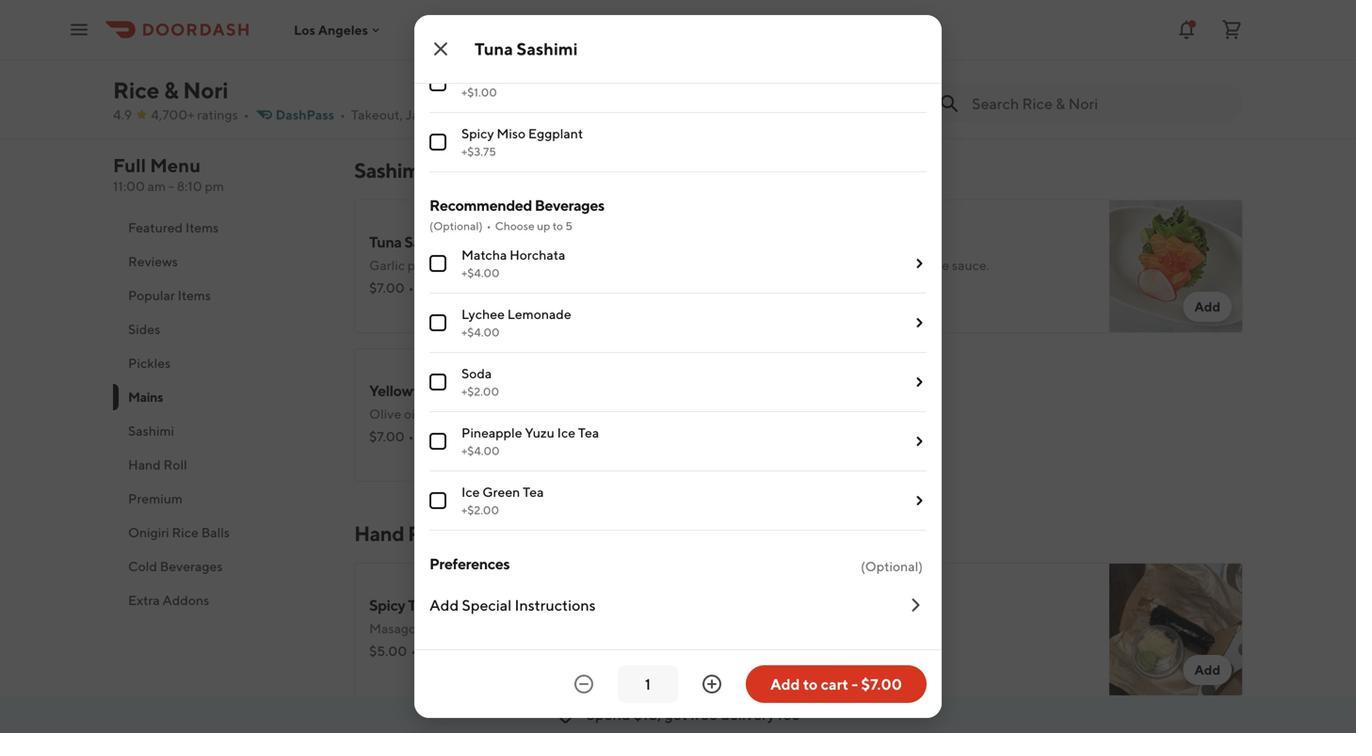 Task type: locate. For each thing, give the bounding box(es) containing it.
94%
[[887, 280, 913, 296]]

ice inside pineapple yuzu ice tea +$4.00
[[557, 425, 576, 441]]

1 vertical spatial oil,
[[404, 406, 422, 422]]

$7.00 inside button
[[861, 676, 902, 694]]

0 horizontal spatial choice
[[369, 33, 412, 49]]

onions. inside yellowtail sashimi olive oil, yuzu juice, soy, and green onions.
[[577, 406, 620, 422]]

tea right yuzu
[[578, 425, 599, 441]]

popular items button
[[113, 279, 332, 313]]

0 vertical spatial -
[[168, 179, 174, 194]]

chili
[[524, 621, 549, 637]]

items inside "button"
[[178, 288, 211, 303]]

0 horizontal spatial beverages
[[160, 559, 223, 575]]

0 horizontal spatial $5.00
[[369, 644, 407, 659]]

1 horizontal spatial tea
[[578, 425, 599, 441]]

hand roll up the preferences
[[354, 522, 444, 546]]

1 horizontal spatial rice
[[172, 525, 199, 541]]

add button for salmon hand roll
[[1184, 656, 1232, 686]]

of left two
[[867, 33, 879, 49]]

92% (13)
[[435, 280, 485, 296]]

2 $5.00 from the left
[[821, 644, 859, 659]]

items for featured items
[[185, 220, 219, 235]]

2 $5.00 • from the left
[[821, 644, 869, 659]]

juice,
[[455, 406, 487, 422]]

green down up
[[527, 258, 562, 273]]

2 horizontal spatial tuna
[[475, 39, 513, 59]]

choice
[[369, 33, 412, 49], [821, 33, 864, 49]]

hand roll inside hand roll button
[[128, 457, 187, 473]]

tuna up avocado
[[475, 39, 513, 59]]

sashimi inside yellowtail sashimi olive oil, yuzu juice, soy, and green onions.
[[436, 382, 488, 400]]

choice inside 2 onigiri set choice of two pieces of onigiri, one side, and one pickle.
[[821, 33, 864, 49]]

oil,
[[482, 258, 499, 273], [404, 406, 422, 422]]

1 vertical spatial -
[[852, 676, 858, 694]]

add to cart - $7.00
[[771, 676, 902, 694]]

hand inside button
[[128, 457, 161, 473]]

items
[[185, 220, 219, 235], [178, 288, 211, 303]]

salmon
[[821, 597, 871, 615]]

2 vertical spatial green
[[422, 621, 457, 637]]

1 horizontal spatial tuna
[[408, 597, 440, 615]]

0 vertical spatial hand roll
[[128, 457, 187, 473]]

tea right green
[[523, 485, 544, 500]]

0 horizontal spatial tuna
[[369, 233, 402, 251]]

tuna up the "garlic"
[[369, 233, 402, 251]]

and inside 2 onigiri set choice of two pieces of onigiri, one side, and one pickle.
[[1062, 33, 1085, 49]]

- right am
[[168, 179, 174, 194]]

0 horizontal spatial to
[[553, 219, 563, 233]]

4.9
[[113, 107, 132, 122]]

0 horizontal spatial 95%
[[442, 75, 468, 90]]

beverages
[[535, 196, 605, 214], [160, 559, 223, 575]]

items right popular
[[178, 288, 211, 303]]

onions. down 5
[[565, 258, 607, 273]]

beverages up 5
[[535, 196, 605, 214]]

up
[[537, 219, 550, 233]]

sashimi down soda
[[436, 382, 488, 400]]

to inside button
[[803, 676, 818, 694]]

menu
[[150, 154, 201, 177]]

preferences
[[430, 555, 510, 573]]

green up 90%
[[422, 621, 457, 637]]

sashimi inside tuna sashimi dialog
[[517, 39, 578, 59]]

$7.00 for olive oil, yuzu juice, soy, and green onions.
[[369, 429, 405, 445]]

ice right yuzu
[[557, 425, 576, 441]]

japanese
[[406, 107, 462, 122]]

rice up 4.9 on the top left
[[113, 77, 159, 104]]

1 vertical spatial tea
[[523, 485, 544, 500]]

1 vertical spatial +$4.00
[[462, 326, 500, 339]]

items inside button
[[185, 220, 219, 235]]

sashimi inside tuna sashimi garlic ponzu, olive oil, and green onions.
[[404, 233, 456, 251]]

garlic
[[369, 258, 405, 273]]

and
[[1062, 33, 1085, 49], [498, 52, 521, 68], [502, 258, 525, 273], [854, 258, 877, 273], [515, 406, 537, 422], [499, 621, 522, 637]]

avocado
[[490, 66, 543, 82]]

set inside 2 onigiri set choice of two pieces of onigiri, one side, and one pickle.
[[881, 9, 903, 27]]

to
[[553, 219, 563, 233], [803, 676, 818, 694]]

and down choose
[[502, 258, 525, 273]]

92%
[[435, 280, 460, 296]]

green
[[527, 258, 562, 273], [540, 406, 575, 422], [422, 621, 457, 637]]

spicy inside the spicy tuna hand roll masago, green onion, and chili oil.
[[369, 597, 405, 615]]

choose
[[495, 219, 535, 233]]

fee
[[778, 706, 800, 724]]

+$4.00 for matcha horchata
[[462, 267, 500, 280]]

full
[[113, 154, 146, 177]]

+$1.00
[[462, 86, 497, 99]]

ice
[[557, 425, 576, 441], [462, 485, 480, 500]]

1 horizontal spatial choice
[[821, 33, 864, 49]]

0 vertical spatial green
[[527, 258, 562, 273]]

spicy for miso
[[462, 126, 494, 141]]

$5.00 for salmon hand roll
[[821, 644, 859, 659]]

roll inside the spicy tuna hand roll masago, green onion, and chili oil.
[[482, 597, 508, 615]]

1 $5.00 from the left
[[369, 644, 407, 659]]

0 horizontal spatial spicy
[[369, 597, 405, 615]]

of right pieces
[[948, 33, 960, 49]]

sashimi up ponzu,
[[404, 233, 456, 251]]

1 horizontal spatial ice
[[557, 425, 576, 441]]

of left close tuna sashimi icon
[[415, 33, 427, 49]]

0 vertical spatial oil,
[[482, 258, 499, 273]]

+$2.00 down soda
[[462, 385, 499, 398]]

$5.00 down masago,
[[369, 644, 407, 659]]

+$4.00 down the pineapple
[[462, 445, 500, 458]]

onigiri,
[[963, 33, 1004, 49]]

onigiri up 'cold'
[[128, 525, 169, 541]]

$7.00
[[369, 280, 405, 296], [821, 280, 857, 296], [369, 429, 405, 445], [861, 676, 902, 694]]

group
[[430, 0, 927, 172]]

0 vertical spatial spicy
[[462, 126, 494, 141]]

tuna for tuna sashimi garlic ponzu, olive oil, and green onions.
[[369, 233, 402, 251]]

beverages up addons at the bottom of the page
[[160, 559, 223, 575]]

two
[[882, 33, 904, 49]]

0 horizontal spatial (optional)
[[430, 219, 483, 233]]

tuna
[[475, 39, 513, 59], [369, 233, 402, 251], [408, 597, 440, 615]]

(13)
[[463, 280, 485, 296]]

items for popular items
[[178, 288, 211, 303]]

1 vertical spatial green
[[540, 406, 575, 422]]

95% left (24) at the bottom
[[889, 644, 916, 659]]

0 horizontal spatial onigiri
[[128, 525, 169, 541]]

set up two
[[881, 9, 903, 27]]

+$4.00 for lychee lemonade
[[462, 326, 500, 339]]

0 horizontal spatial tea
[[523, 485, 544, 500]]

0 vertical spatial (optional)
[[430, 219, 483, 233]]

• left '0.3' on the top
[[470, 107, 475, 122]]

tuna sashimi dialog
[[414, 0, 942, 719]]

onion,
[[460, 621, 497, 637]]

set inside the 3 handroll set choice of three handroll (can choose one premium), edamame, and choice of one sashimi.
[[440, 9, 463, 27]]

1 vertical spatial onions.
[[577, 406, 620, 422]]

beverages inside button
[[160, 559, 223, 575]]

-
[[168, 179, 174, 194], [852, 676, 858, 694]]

1 horizontal spatial $5.00
[[821, 644, 859, 659]]

1 horizontal spatial hand roll
[[354, 522, 444, 546]]

$5.00 • up add to cart - $7.00 button
[[821, 644, 869, 659]]

addons
[[163, 593, 209, 609]]

and down add special instructions
[[499, 621, 522, 637]]

1 horizontal spatial beverages
[[535, 196, 605, 214]]

pieces
[[907, 33, 946, 49]]

shiso
[[880, 258, 910, 273]]

1 vertical spatial tuna
[[369, 233, 402, 251]]

1 horizontal spatial to
[[803, 676, 818, 694]]

cold beverages button
[[113, 550, 332, 584]]

+$4.00 inside matcha horchata +$4.00
[[462, 267, 500, 280]]

tuna for tuna sashimi
[[475, 39, 513, 59]]

spicy up the +$3.75
[[462, 126, 494, 141]]

salmon hand roll
[[821, 597, 939, 615]]

0 vertical spatial to
[[553, 219, 563, 233]]

0 vertical spatial tuna
[[475, 39, 513, 59]]

- inside button
[[852, 676, 858, 694]]

premium button
[[113, 482, 332, 516]]

oil, inside yellowtail sashimi olive oil, yuzu juice, soy, and green onions.
[[404, 406, 422, 422]]

$12.75
[[821, 75, 860, 90]]

featured items
[[128, 220, 219, 235]]

1 horizontal spatial oil,
[[482, 258, 499, 273]]

1 vertical spatial +$2.00
[[462, 504, 499, 517]]

soda
[[462, 366, 492, 382]]

roll up onion,
[[482, 597, 508, 615]]

0 vertical spatial tea
[[578, 425, 599, 441]]

pm
[[205, 179, 224, 194]]

(optional) down the recommended
[[430, 219, 483, 233]]

1 vertical spatial items
[[178, 288, 211, 303]]

Item Search search field
[[972, 93, 1228, 114]]

1 vertical spatial ice
[[462, 485, 480, 500]]

green inside the spicy tuna hand roll masago, green onion, and chili oil.
[[422, 621, 457, 637]]

3 +$4.00 from the top
[[462, 445, 500, 458]]

to left 5
[[553, 219, 563, 233]]

• down pickle.
[[864, 75, 869, 90]]

add to cart - $7.00 button
[[746, 666, 927, 704]]

beverages for recommended
[[535, 196, 605, 214]]

free
[[690, 706, 718, 724]]

2 +$2.00 from the top
[[462, 504, 499, 517]]

tuna inside tuna sashimi garlic ponzu, olive oil, and green onions.
[[369, 233, 402, 251]]

0 horizontal spatial set
[[440, 9, 463, 27]]

sides button
[[113, 313, 332, 347]]

sashimi for tuna sashimi
[[517, 39, 578, 59]]

+$4.00 inside lychee lemonade +$4.00
[[462, 326, 500, 339]]

1 horizontal spatial -
[[852, 676, 858, 694]]

$5.00 • down masago,
[[369, 644, 416, 659]]

choice up premium),
[[369, 33, 412, 49]]

- right cart
[[852, 676, 858, 694]]

featured items button
[[113, 211, 332, 245]]

salmon sashimi image
[[1110, 200, 1243, 333]]

$7.00 • for tuna sashimi
[[369, 280, 414, 296]]

$7.00 • down olive
[[369, 429, 414, 445]]

0 vertical spatial beverages
[[535, 196, 605, 214]]

1 vertical spatial 95%
[[889, 644, 916, 659]]

ice left green
[[462, 485, 480, 500]]

95%
[[442, 75, 468, 90], [889, 644, 916, 659]]

spend
[[586, 706, 631, 724]]

onions. up pineapple yuzu ice tea +$4.00
[[577, 406, 620, 422]]

to inside recommended beverages (optional) • choose up to 5
[[553, 219, 563, 233]]

1 $5.00 • from the left
[[369, 644, 416, 659]]

1 vertical spatial spicy
[[369, 597, 405, 615]]

open menu image
[[68, 18, 90, 41]]

add special instructions
[[430, 597, 596, 615]]

$7.00 down ikura
[[821, 280, 857, 296]]

beverages inside recommended beverages (optional) • choose up to 5
[[535, 196, 605, 214]]

0 vertical spatial +$2.00
[[462, 385, 499, 398]]

0 horizontal spatial -
[[168, 179, 174, 194]]

green up yuzu
[[540, 406, 575, 422]]

(110)
[[919, 75, 947, 90]]

1 horizontal spatial onigiri
[[832, 9, 878, 27]]

0 vertical spatial onigiri
[[832, 9, 878, 27]]

None checkbox
[[430, 315, 447, 332], [430, 374, 447, 391], [430, 493, 447, 510], [430, 315, 447, 332], [430, 374, 447, 391], [430, 493, 447, 510]]

sashimi inside sashimi button
[[128, 423, 174, 439]]

0 vertical spatial onions.
[[565, 258, 607, 273]]

• down masago,
[[411, 644, 416, 659]]

1 horizontal spatial (optional)
[[861, 559, 923, 575]]

0 horizontal spatial oil,
[[404, 406, 422, 422]]

$7.00 down olive
[[369, 429, 405, 445]]

0 vertical spatial items
[[185, 220, 219, 235]]

sashimi up avocado
[[517, 39, 578, 59]]

1 set from the left
[[440, 9, 463, 27]]

+$4.00
[[462, 267, 500, 280], [462, 326, 500, 339], [462, 445, 500, 458]]

hand roll up premium
[[128, 457, 187, 473]]

+$4.00 up (13) on the left of page
[[462, 267, 500, 280]]

choice inside the 3 handroll set choice of three handroll (can choose one premium), edamame, and choice of one sashimi.
[[369, 33, 412, 49]]

$5.00 for spicy tuna hand roll
[[369, 644, 407, 659]]

cold
[[128, 559, 157, 575]]

decrease quantity by 1 image
[[573, 674, 595, 696]]

1 vertical spatial beverages
[[160, 559, 223, 575]]

95% down edamame,
[[442, 75, 468, 90]]

popular items
[[128, 288, 211, 303]]

$7.00 • down ikura
[[821, 280, 866, 296]]

(optional) up salmon hand roll
[[861, 559, 923, 575]]

0 vertical spatial ice
[[557, 425, 576, 441]]

eggplant
[[528, 126, 583, 141]]

oil, left yuzu
[[404, 406, 422, 422]]

1 horizontal spatial 95%
[[889, 644, 916, 659]]

and right the 'side,'
[[1062, 33, 1085, 49]]

roll up premium
[[163, 457, 187, 473]]

onions.
[[565, 258, 607, 273], [577, 406, 620, 422]]

delivery
[[721, 706, 775, 724]]

2
[[821, 9, 830, 27]]

1 vertical spatial (optional)
[[861, 559, 923, 575]]

pickles
[[128, 356, 171, 371]]

tuna up masago,
[[408, 597, 440, 615]]

reviews button
[[113, 245, 332, 279]]

2 vertical spatial +$4.00
[[462, 445, 500, 458]]

$7.00 • down the "garlic"
[[369, 280, 414, 296]]

2 set from the left
[[881, 9, 903, 27]]

$7.00 right cart
[[861, 676, 902, 694]]

sashimi down mains
[[128, 423, 174, 439]]

0 vertical spatial +$4.00
[[462, 267, 500, 280]]

1 choice from the left
[[369, 33, 412, 49]]

horchata
[[510, 247, 566, 263]]

2 vertical spatial tuna
[[408, 597, 440, 615]]

+$2.00 down green
[[462, 504, 499, 517]]

takeout,
[[351, 107, 403, 122]]

rice left balls
[[172, 525, 199, 541]]

tuna sashimi garlic ponzu, olive oil, and green onions.
[[369, 233, 607, 273]]

0 horizontal spatial ice
[[462, 485, 480, 500]]

0 vertical spatial 95%
[[442, 75, 468, 90]]

spicy inside spicy miso eggplant +$3.75
[[462, 126, 494, 141]]

one
[[591, 33, 614, 49], [1006, 33, 1029, 49], [581, 52, 603, 68], [821, 52, 844, 68]]

and down the (can at the top left
[[498, 52, 521, 68]]

beverages for cold
[[160, 559, 223, 575]]

and up yuzu
[[515, 406, 537, 422]]

2 +$4.00 from the top
[[462, 326, 500, 339]]

choice down 2
[[821, 33, 864, 49]]

$7.00 down the "garlic"
[[369, 280, 405, 296]]

1 vertical spatial rice
[[172, 525, 199, 541]]

1 horizontal spatial spicy
[[462, 126, 494, 141]]

sides
[[128, 322, 160, 337]]

reviews
[[128, 254, 178, 269]]

None checkbox
[[430, 15, 447, 32], [430, 74, 447, 91], [430, 134, 447, 151], [430, 255, 447, 272], [430, 433, 447, 450], [430, 15, 447, 32], [430, 74, 447, 91], [430, 134, 447, 151], [430, 255, 447, 272], [430, 433, 447, 450]]

$5.00 • for spicy tuna hand roll
[[369, 644, 416, 659]]

90% (43)
[[437, 644, 492, 659]]

1 horizontal spatial $5.00 •
[[821, 644, 869, 659]]

2 choice from the left
[[821, 33, 864, 49]]

96%
[[890, 75, 916, 90]]

0 horizontal spatial $5.00 •
[[369, 644, 416, 659]]

0 horizontal spatial hand roll
[[128, 457, 187, 473]]

1 horizontal spatial set
[[881, 9, 903, 27]]

oil, right the 'olive'
[[482, 258, 499, 273]]

(optional) inside recommended beverages (optional) • choose up to 5
[[430, 219, 483, 233]]

1 vertical spatial to
[[803, 676, 818, 694]]

of
[[415, 33, 427, 49], [867, 33, 879, 49], [948, 33, 960, 49], [566, 52, 578, 68]]

to left cart
[[803, 676, 818, 694]]

0 vertical spatial rice
[[113, 77, 159, 104]]

• down the recommended
[[487, 219, 491, 233]]

onigiri right 2
[[832, 9, 878, 27]]

spicy up masago,
[[369, 597, 405, 615]]

1 vertical spatial onigiri
[[128, 525, 169, 541]]

angeles
[[318, 22, 368, 37]]

+$4.00 down lychee
[[462, 326, 500, 339]]

tuna inside dialog
[[475, 39, 513, 59]]

1 +$4.00 from the top
[[462, 267, 500, 280]]

(43)
[[467, 644, 492, 659]]

$5.00 up add to cart - $7.00 button
[[821, 644, 859, 659]]

add button for 2 onigiri set
[[1184, 77, 1232, 107]]

items up reviews button
[[185, 220, 219, 235]]

add
[[462, 66, 487, 82], [743, 84, 769, 100], [1195, 84, 1221, 100], [1195, 299, 1221, 315], [430, 597, 459, 615], [743, 663, 769, 678], [1195, 663, 1221, 678], [771, 676, 800, 694]]

group containing edamame
[[430, 0, 927, 172]]

handroll
[[464, 33, 514, 49]]

set up three
[[440, 9, 463, 27]]



Task type: describe. For each thing, give the bounding box(es) containing it.
am
[[148, 179, 166, 194]]

recommended
[[430, 196, 532, 214]]

• left 94%
[[861, 280, 866, 296]]

close tuna sashimi image
[[430, 38, 452, 60]]

onigiri inside button
[[128, 525, 169, 541]]

+$3.75
[[462, 145, 496, 158]]

yellowtail
[[369, 382, 434, 400]]

set for 2 onigiri set
[[881, 9, 903, 27]]

one up $12.75
[[821, 52, 844, 68]]

95% (104)
[[442, 75, 502, 90]]

choice for onigiri
[[821, 33, 864, 49]]

• inside recommended beverages (optional) • choose up to 5
[[487, 219, 491, 233]]

95% (24)
[[889, 644, 943, 659]]

95% for salmon hand roll
[[889, 644, 916, 659]]

masago,
[[369, 621, 420, 637]]

takeout, japanese • 0.3 mi
[[351, 107, 520, 122]]

spicy for tuna
[[369, 597, 405, 615]]

matcha
[[462, 247, 507, 263]]

add avocado +$1.00
[[462, 66, 543, 99]]

pineapple yuzu ice tea +$4.00
[[462, 425, 599, 458]]

roll inside hand roll button
[[163, 457, 187, 473]]

rice inside onigiri rice balls button
[[172, 525, 199, 541]]

+$4.00 inside pineapple yuzu ice tea +$4.00
[[462, 445, 500, 458]]

sashimi for yellowtail sashimi olive oil, yuzu juice, soy, and green onions.
[[436, 382, 488, 400]]

0 items, open order cart image
[[1221, 18, 1243, 41]]

• down ponzu,
[[408, 280, 414, 296]]

(24)
[[918, 644, 943, 659]]

edamame,
[[433, 52, 496, 68]]

onigiri rice balls
[[128, 525, 230, 541]]

and inside tuna sashimi garlic ponzu, olive oil, and green onions.
[[502, 258, 525, 273]]

0.3
[[483, 107, 503, 122]]

96% (110)
[[890, 75, 947, 90]]

pickles button
[[113, 347, 332, 381]]

yuzu
[[525, 425, 555, 441]]

+$2.00 inside ice green tea +$2.00
[[462, 504, 499, 517]]

set for 3 handroll set
[[440, 9, 463, 27]]

and inside yellowtail sashimi olive oil, yuzu juice, soy, and green onions.
[[515, 406, 537, 422]]

$7.00 for garlic ponzu, olive oil, and green onions.
[[369, 280, 405, 296]]

recommended beverages group
[[430, 195, 927, 531]]

popular
[[128, 288, 175, 303]]

• right ratings
[[244, 107, 249, 122]]

onions. inside tuna sashimi garlic ponzu, olive oil, and green onions.
[[565, 258, 607, 273]]

$15,
[[634, 706, 662, 724]]

100% (10)
[[435, 429, 495, 445]]

get
[[665, 706, 687, 724]]

oil.
[[552, 621, 569, 637]]

choose
[[545, 33, 588, 49]]

• left 100%
[[408, 429, 414, 445]]

2 onigiri set image
[[1110, 0, 1243, 119]]

$18.00
[[369, 75, 412, 90]]

ice green tea +$2.00
[[462, 485, 544, 517]]

instructions
[[515, 597, 596, 615]]

salmon hand roll image
[[1110, 563, 1243, 697]]

olive
[[369, 406, 401, 422]]

and inside the 3 handroll set choice of three handroll (can choose one premium), edamame, and choice of one sashimi.
[[498, 52, 521, 68]]

olive
[[451, 258, 479, 273]]

(17)
[[915, 280, 936, 296]]

4,700+
[[151, 107, 195, 122]]

tea inside pineapple yuzu ice tea +$4.00
[[578, 425, 599, 441]]

• up add to cart - $7.00 button
[[863, 644, 869, 659]]

tuna inside the spicy tuna hand roll masago, green onion, and chili oil.
[[408, 597, 440, 615]]

soda +$2.00
[[462, 366, 499, 398]]

green inside yellowtail sashimi olive oil, yuzu juice, soy, and green onions.
[[540, 406, 575, 422]]

(10)
[[471, 429, 495, 445]]

• right $18.00
[[416, 75, 421, 90]]

tuna sashimi image
[[658, 200, 791, 333]]

$7.00 for ikura and shiso truffle sauce.
[[821, 280, 857, 296]]

side,
[[1032, 33, 1059, 49]]

lemonade
[[507, 307, 571, 322]]

dashpass •
[[276, 107, 346, 122]]

hand roll button
[[113, 448, 332, 482]]

and left shiso
[[854, 258, 877, 273]]

sashimi for tuna sashimi garlic ponzu, olive oil, and green onions.
[[404, 233, 456, 251]]

increase quantity by 1 image
[[701, 674, 723, 696]]

ponzu,
[[408, 258, 448, 273]]

los angeles button
[[294, 22, 383, 37]]

sauce.
[[952, 258, 990, 273]]

11:00
[[113, 179, 145, 194]]

- inside full menu 11:00 am - 8:10 pm
[[168, 179, 174, 194]]

sashimi.
[[369, 71, 416, 87]]

oil, inside tuna sashimi garlic ponzu, olive oil, and green onions.
[[482, 258, 499, 273]]

nori
[[183, 77, 228, 104]]

1 vertical spatial hand roll
[[354, 522, 444, 546]]

mi
[[505, 107, 520, 122]]

add button for 3 handroll set
[[731, 77, 780, 107]]

truffle
[[912, 258, 950, 273]]

ratings
[[197, 107, 238, 122]]

cart
[[821, 676, 849, 694]]

recommended beverages (optional) • choose up to 5
[[430, 196, 605, 233]]

soy,
[[490, 406, 512, 422]]

spicy miso eggplant +$3.75
[[462, 126, 583, 158]]

los
[[294, 22, 315, 37]]

$7.00 • for yellowtail sashimi
[[369, 429, 414, 445]]

matcha horchata +$4.00
[[462, 247, 566, 280]]

add inside add avocado +$1.00
[[462, 66, 487, 82]]

of down choose
[[566, 52, 578, 68]]

three
[[430, 33, 462, 49]]

100%
[[435, 429, 469, 445]]

extra
[[128, 593, 160, 609]]

edamame
[[462, 7, 522, 23]]

choice for handroll
[[369, 33, 412, 49]]

0 horizontal spatial rice
[[113, 77, 159, 104]]

1 +$2.00 from the top
[[462, 385, 499, 398]]

handroll
[[380, 9, 438, 27]]

featured
[[128, 220, 183, 235]]

3 handroll set choice of three handroll (can choose one premium), edamame, and choice of one sashimi.
[[369, 9, 614, 87]]

Current quantity is 1 number field
[[629, 674, 667, 695]]

90%
[[437, 644, 465, 659]]

onigiri inside 2 onigiri set choice of two pieces of onigiri, one side, and one pickle.
[[832, 9, 878, 27]]

95% for 3 handroll set
[[442, 75, 468, 90]]

extra addons
[[128, 593, 209, 609]]

roll up (24) at the bottom
[[913, 597, 939, 615]]

rice & nori
[[113, 77, 228, 104]]

dashpass
[[276, 107, 334, 122]]

one left the 'side,'
[[1006, 33, 1029, 49]]

premium
[[128, 491, 183, 507]]

green inside tuna sashimi garlic ponzu, olive oil, and green onions.
[[527, 258, 562, 273]]

full menu 11:00 am - 8:10 pm
[[113, 154, 224, 194]]

ice inside ice green tea +$2.00
[[462, 485, 480, 500]]

3 handroll set image
[[658, 0, 791, 119]]

one down choose
[[581, 52, 603, 68]]

$5.00 • for salmon hand roll
[[821, 644, 869, 659]]

tea inside ice green tea +$2.00
[[523, 485, 544, 500]]

sashimi down takeout,
[[354, 158, 425, 183]]

$12.75 •
[[821, 75, 869, 90]]

&
[[164, 77, 179, 104]]

roll up the preferences
[[408, 522, 444, 546]]

pineapple
[[462, 425, 522, 441]]

• left takeout,
[[340, 107, 346, 122]]

hand inside the spicy tuna hand roll masago, green onion, and chili oil.
[[443, 597, 480, 615]]

ikura
[[821, 258, 852, 273]]

and inside the spicy tuna hand roll masago, green onion, and chili oil.
[[499, 621, 522, 637]]

one right choose
[[591, 33, 614, 49]]

notification bell image
[[1176, 18, 1198, 41]]

3
[[369, 9, 378, 27]]

ikura and shiso truffle sauce.
[[821, 258, 990, 273]]



Task type: vqa. For each thing, say whether or not it's contained in the screenshot.


